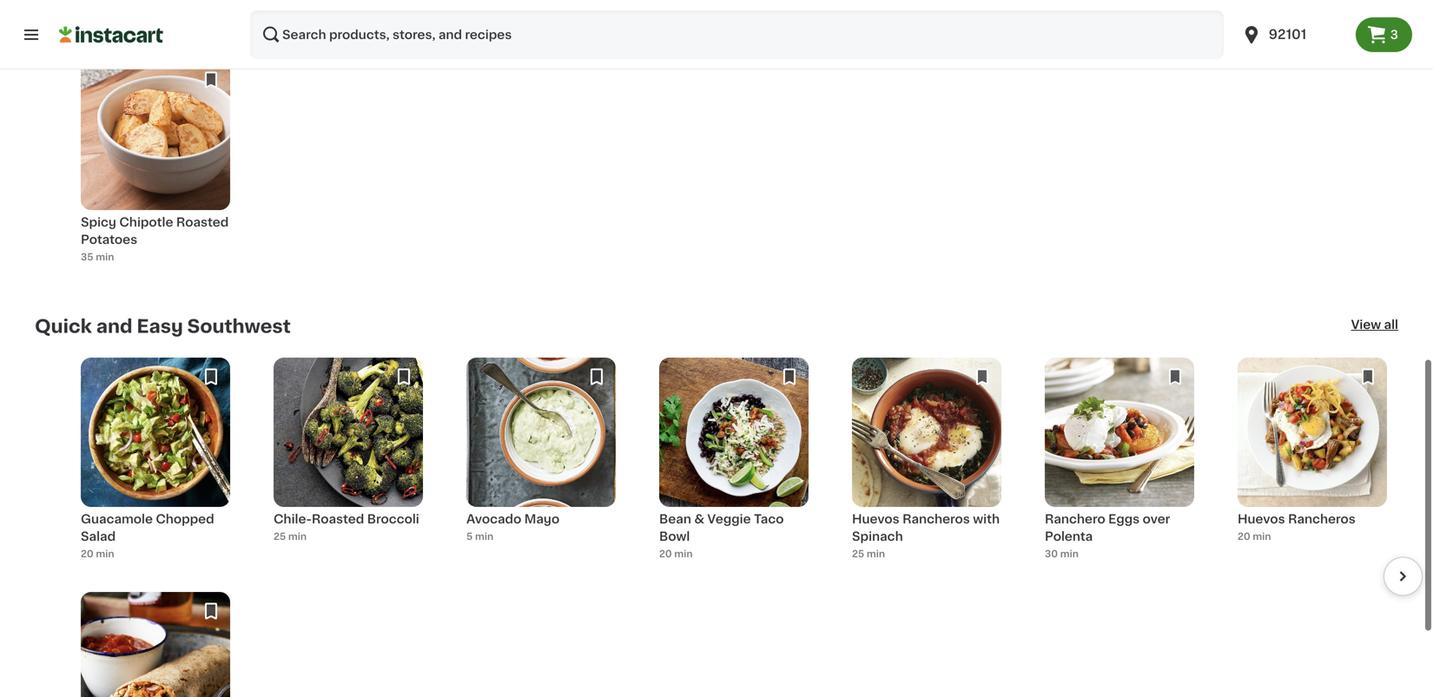 Task type: vqa. For each thing, say whether or not it's contained in the screenshot.


Task type: describe. For each thing, give the bounding box(es) containing it.
1 horizontal spatial 5
[[466, 532, 473, 541]]

instacart logo image
[[59, 24, 163, 45]]

taco
[[754, 513, 784, 525]]

view all link
[[1351, 316, 1398, 337]]

huevos for huevos rancheros with spinach
[[852, 513, 900, 525]]

huevos rancheros with spinach
[[852, 513, 1000, 543]]

roasted inside spicy chipotle roasted potatoes
[[176, 216, 229, 228]]

20 min for guacamole chopped salad
[[81, 549, 114, 559]]

recipe card group containing spicy chipotle roasted potatoes
[[81, 61, 230, 274]]

recipe card group containing ranchero eggs over polenta
[[1045, 358, 1194, 571]]

25 for huevos rancheros with spinach
[[852, 549, 864, 559]]

easy
[[137, 317, 183, 336]]

25 hr 40 min
[[274, 10, 335, 20]]

broccoli
[[367, 513, 419, 525]]

recipe card group containing avocado mayo
[[466, 358, 616, 571]]

chipotle
[[119, 216, 173, 228]]

bean & veggie taco bowl
[[659, 513, 784, 543]]

eggs
[[1108, 513, 1140, 525]]

1 hr 5 min
[[81, 28, 127, 37]]

chile-roasted broccoli
[[274, 513, 419, 525]]

recipe card group containing huevos rancheros
[[1238, 358, 1387, 571]]

25 hr 40 min link
[[274, 0, 423, 33]]

45 min
[[852, 10, 886, 20]]

with
[[973, 513, 1000, 525]]

veggie
[[707, 513, 751, 525]]

item carousel region containing guacamole chopped salad
[[35, 358, 1423, 697]]

recipe card group containing huevos rancheros with spinach
[[852, 358, 1001, 571]]

rancheros for huevos rancheros
[[1288, 513, 1356, 525]]

southwest
[[187, 317, 291, 336]]

spinach
[[852, 531, 903, 543]]

mayo
[[524, 513, 560, 525]]

25 for chile-roasted broccoli
[[274, 532, 286, 541]]

bowl
[[659, 531, 690, 543]]

20 for bean & veggie taco bowl
[[659, 549, 672, 559]]

rancheros for huevos rancheros with spinach
[[903, 513, 970, 525]]

hr for 25
[[288, 10, 298, 20]]

over
[[1143, 513, 1170, 525]]

3
[[1390, 29, 1398, 41]]

hr for 1
[[87, 28, 97, 37]]

avocado mayo
[[466, 513, 560, 525]]

35
[[81, 252, 93, 262]]

3 button
[[1356, 17, 1412, 52]]

5 min
[[466, 532, 493, 541]]

potatoes
[[81, 233, 137, 246]]



Task type: locate. For each thing, give the bounding box(es) containing it.
chopped
[[156, 513, 214, 525]]

25 down 'chile-'
[[274, 532, 286, 541]]

2 vertical spatial 25
[[852, 549, 864, 559]]

2 hr 20 min
[[466, 10, 521, 20]]

recipe card group containing bean & veggie taco bowl
[[659, 358, 809, 571]]

item carousel region
[[10, 0, 1423, 274], [35, 358, 1423, 697]]

avocado
[[466, 513, 521, 525]]

1 vertical spatial 25
[[274, 532, 286, 541]]

25 min for chile-roasted broccoli
[[274, 532, 307, 541]]

guacamole
[[81, 513, 153, 525]]

0 horizontal spatial huevos
[[852, 513, 900, 525]]

5 right 1
[[100, 28, 106, 37]]

bean
[[659, 513, 691, 525]]

chile-
[[274, 513, 312, 525]]

25 min down spinach
[[852, 549, 885, 559]]

30 min
[[1045, 549, 1079, 559]]

1 hr 5 min link
[[81, 0, 230, 40]]

0 horizontal spatial 25 min
[[274, 532, 307, 541]]

0 vertical spatial 25
[[274, 10, 286, 20]]

roasted
[[176, 216, 229, 228], [312, 513, 364, 525]]

0 horizontal spatial roasted
[[176, 216, 229, 228]]

and
[[96, 317, 132, 336]]

1 92101 button from the left
[[1231, 10, 1356, 59]]

20 for guacamole chopped salad
[[81, 549, 94, 559]]

polenta
[[1045, 531, 1093, 543]]

45 min link
[[852, 0, 1001, 33]]

92101 button
[[1231, 10, 1356, 59], [1241, 10, 1345, 59]]

2 huevos from the left
[[1238, 513, 1285, 525]]

huevos for huevos rancheros
[[1238, 513, 1285, 525]]

min
[[316, 10, 335, 20], [502, 10, 521, 20], [674, 10, 693, 20], [867, 10, 886, 20], [108, 28, 127, 37], [96, 252, 114, 262], [288, 532, 307, 541], [475, 532, 493, 541], [1253, 532, 1271, 541], [96, 549, 114, 559], [674, 549, 693, 559], [867, 549, 885, 559], [1060, 549, 1079, 559]]

rancheros
[[903, 513, 970, 525], [1288, 513, 1356, 525]]

0 horizontal spatial hr
[[87, 28, 97, 37]]

20 min for huevos rancheros
[[1238, 532, 1271, 541]]

item carousel region containing spicy chipotle roasted potatoes
[[10, 0, 1423, 274]]

recipe card group containing guacamole chopped salad
[[81, 358, 230, 571]]

roasted left broccoli
[[312, 513, 364, 525]]

roasted right the chipotle
[[176, 216, 229, 228]]

0 vertical spatial item carousel region
[[10, 0, 1423, 274]]

20 for huevos rancheros
[[1238, 532, 1250, 541]]

1 horizontal spatial huevos
[[1238, 513, 1285, 525]]

hr inside "link"
[[87, 28, 97, 37]]

45
[[852, 10, 865, 20]]

5 down avocado
[[466, 532, 473, 541]]

2 hr 20 min link
[[466, 0, 616, 33]]

25 min for huevos rancheros with spinach
[[852, 549, 885, 559]]

2 rancheros from the left
[[1288, 513, 1356, 525]]

1 vertical spatial 5
[[466, 532, 473, 541]]

all
[[1384, 319, 1398, 331]]

1 horizontal spatial roasted
[[312, 513, 364, 525]]

recipe card group containing chile-roasted broccoli
[[274, 358, 423, 571]]

20 min for bean & veggie taco bowl
[[659, 549, 693, 559]]

salad
[[81, 531, 116, 543]]

spicy chipotle roasted potatoes
[[81, 216, 229, 246]]

None search field
[[250, 10, 1224, 59]]

Search field
[[250, 10, 1224, 59]]

5
[[100, 28, 106, 37], [466, 532, 473, 541]]

view
[[1351, 319, 1381, 331]]

hr left 40
[[288, 10, 298, 20]]

2 horizontal spatial hr
[[475, 10, 485, 20]]

1 horizontal spatial 25 min
[[852, 549, 885, 559]]

92101
[[1269, 28, 1307, 41]]

2 92101 button from the left
[[1241, 10, 1345, 59]]

view all
[[1351, 319, 1398, 331]]

1 vertical spatial 25 min
[[852, 549, 885, 559]]

spicy
[[81, 216, 116, 228]]

0 vertical spatial 5
[[100, 28, 106, 37]]

1 vertical spatial item carousel region
[[35, 358, 1423, 697]]

&
[[694, 513, 704, 525]]

quick and easy southwest
[[35, 317, 291, 336]]

1 horizontal spatial rancheros
[[1288, 513, 1356, 525]]

35 min
[[81, 252, 114, 262]]

ranchero eggs over polenta
[[1045, 513, 1170, 543]]

5 inside "link"
[[100, 28, 106, 37]]

2
[[466, 10, 472, 20]]

0 horizontal spatial rancheros
[[903, 513, 970, 525]]

25 left 40
[[274, 10, 286, 20]]

20
[[487, 10, 500, 20], [659, 10, 672, 20], [1238, 532, 1250, 541], [81, 549, 94, 559], [659, 549, 672, 559]]

rancheros inside huevos rancheros with spinach
[[903, 513, 970, 525]]

quick
[[35, 317, 92, 336]]

20 min
[[659, 10, 693, 20], [1238, 532, 1271, 541], [81, 549, 114, 559], [659, 549, 693, 559]]

25 min
[[274, 532, 307, 541], [852, 549, 885, 559]]

1 horizontal spatial hr
[[288, 10, 298, 20]]

25 min down 'chile-'
[[274, 532, 307, 541]]

huevos rancheros
[[1238, 513, 1356, 525]]

guacamole chopped salad
[[81, 513, 214, 543]]

1
[[81, 28, 85, 37]]

min inside "link"
[[108, 28, 127, 37]]

1 vertical spatial roasted
[[312, 513, 364, 525]]

0 vertical spatial roasted
[[176, 216, 229, 228]]

0 horizontal spatial 5
[[100, 28, 106, 37]]

ranchero
[[1045, 513, 1105, 525]]

1 huevos from the left
[[852, 513, 900, 525]]

hr
[[288, 10, 298, 20], [475, 10, 485, 20], [87, 28, 97, 37]]

recipe card group
[[81, 61, 230, 274], [81, 358, 230, 571], [274, 358, 423, 571], [466, 358, 616, 571], [659, 358, 809, 571], [852, 358, 1001, 571], [1045, 358, 1194, 571], [1238, 358, 1387, 571], [81, 592, 230, 697]]

40
[[301, 10, 314, 20]]

20 min link
[[659, 0, 809, 33]]

25 down spinach
[[852, 549, 864, 559]]

huevos
[[852, 513, 900, 525], [1238, 513, 1285, 525]]

0 vertical spatial 25 min
[[274, 532, 307, 541]]

25
[[274, 10, 286, 20], [274, 532, 286, 541], [852, 549, 864, 559]]

hr right 2 at the left top
[[475, 10, 485, 20]]

hr for 2
[[475, 10, 485, 20]]

huevos inside huevos rancheros with spinach
[[852, 513, 900, 525]]

hr right 1
[[87, 28, 97, 37]]

1 rancheros from the left
[[903, 513, 970, 525]]

30
[[1045, 549, 1058, 559]]



